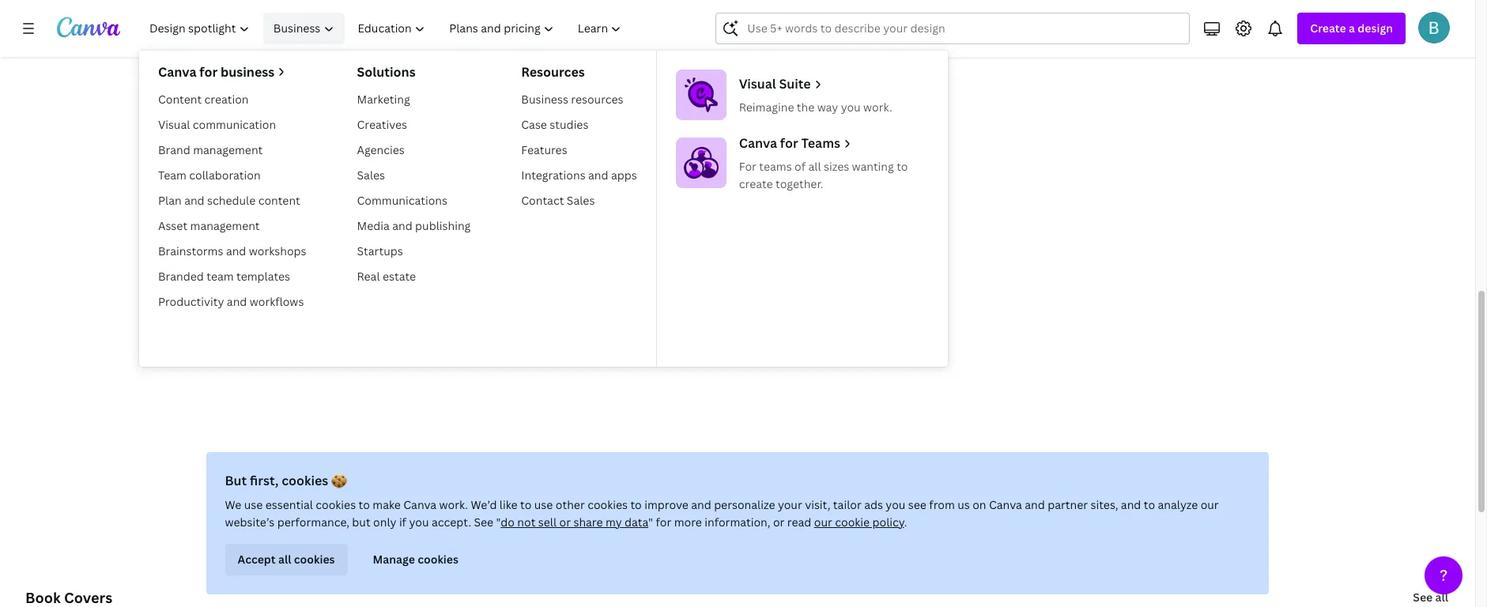 Task type: locate. For each thing, give the bounding box(es) containing it.
to left the analyze
[[1145, 498, 1156, 513]]

all inside accept all cookies button
[[279, 552, 292, 567]]

for
[[739, 159, 757, 174]]

brainstorms and workshops
[[158, 244, 307, 259]]

sales down integrations and apps link
[[567, 193, 595, 208]]

our down visit,
[[815, 515, 833, 530]]

cookies inside button
[[294, 552, 335, 567]]

0 vertical spatial all
[[809, 159, 821, 174]]

2 or from the left
[[774, 515, 785, 530]]

2 use from the left
[[535, 498, 554, 513]]

and down branded team templates link
[[227, 294, 247, 309]]

canva
[[158, 63, 197, 81], [739, 134, 778, 152], [404, 498, 437, 513], [990, 498, 1023, 513]]

top level navigation element
[[139, 13, 948, 367]]

and left partner
[[1026, 498, 1046, 513]]

business for business resources
[[521, 92, 569, 107]]

0 vertical spatial management
[[193, 142, 263, 157]]

2 horizontal spatial all
[[1436, 590, 1449, 605]]

contact sales link
[[515, 188, 644, 214]]

to right wanting
[[897, 159, 908, 174]]

creatives
[[357, 117, 407, 132]]

1 vertical spatial business
[[521, 92, 569, 107]]

1 vertical spatial work.
[[440, 498, 469, 513]]

our cookie policy link
[[815, 515, 905, 530]]

🍪
[[332, 472, 348, 490]]

ads
[[865, 498, 884, 513]]

0 horizontal spatial our
[[815, 515, 833, 530]]

all
[[809, 159, 821, 174], [279, 552, 292, 567], [1436, 590, 1449, 605]]

brainstorms and workshops link
[[152, 239, 313, 264]]

management down "visual communication" link
[[193, 142, 263, 157]]

1 or from the left
[[560, 515, 571, 530]]

media
[[357, 218, 390, 233]]

None search field
[[716, 13, 1191, 44]]

business for business
[[273, 21, 321, 36]]

1 horizontal spatial or
[[774, 515, 785, 530]]

1 horizontal spatial work.
[[864, 100, 893, 115]]

and down asset management 'link'
[[226, 244, 246, 259]]

real estate link
[[351, 264, 477, 289]]

workshops
[[249, 244, 307, 259]]

use
[[245, 498, 263, 513], [535, 498, 554, 513]]

you inside business menu
[[841, 100, 861, 115]]

0 vertical spatial sales
[[357, 168, 385, 183]]

canva for business
[[158, 63, 275, 81]]

create
[[739, 176, 773, 191]]

1 horizontal spatial business
[[521, 92, 569, 107]]

for down improve
[[656, 515, 672, 530]]

all for accept all cookies
[[279, 552, 292, 567]]

visual suite
[[739, 75, 811, 93]]

canva for teams
[[739, 134, 841, 152]]

0 horizontal spatial use
[[245, 498, 263, 513]]

all inside see all link
[[1436, 590, 1449, 605]]

you right if
[[410, 515, 429, 530]]

but
[[225, 472, 247, 490]]

branded team templates link
[[152, 264, 313, 289]]

"
[[497, 515, 501, 530], [649, 515, 654, 530]]

estate
[[383, 269, 416, 284]]

see
[[475, 515, 494, 530], [1414, 590, 1433, 605]]

2 vertical spatial all
[[1436, 590, 1449, 605]]

integrations and apps link
[[515, 163, 644, 188]]

1 vertical spatial our
[[815, 515, 833, 530]]

sales
[[357, 168, 385, 183], [567, 193, 595, 208]]

1 horizontal spatial see
[[1414, 590, 1433, 605]]

1 horizontal spatial you
[[841, 100, 861, 115]]

0 horizontal spatial see
[[475, 515, 494, 530]]

0 horizontal spatial work.
[[440, 498, 469, 513]]

do not sell or share my data link
[[501, 515, 649, 530]]

other
[[556, 498, 585, 513]]

create a design button
[[1298, 13, 1406, 44]]

1 vertical spatial all
[[279, 552, 292, 567]]

to up but
[[359, 498, 370, 513]]

analyze
[[1159, 498, 1199, 513]]

1 horizontal spatial sales
[[567, 193, 595, 208]]

0 vertical spatial for
[[200, 63, 218, 81]]

use up the sell at bottom
[[535, 498, 554, 513]]

management down plan and schedule content
[[190, 218, 260, 233]]

cookies down performance,
[[294, 552, 335, 567]]

performance,
[[278, 515, 350, 530]]

1 vertical spatial see
[[1414, 590, 1433, 605]]

wanting
[[852, 159, 894, 174]]

visual
[[739, 75, 776, 93], [158, 117, 190, 132]]

plan and schedule content link
[[152, 188, 313, 214]]

apps
[[611, 168, 637, 183]]

studies
[[550, 117, 589, 132]]

business inside popup button
[[273, 21, 321, 36]]

you right way
[[841, 100, 861, 115]]

management inside 'link'
[[190, 218, 260, 233]]

0 vertical spatial work.
[[864, 100, 893, 115]]

for for teams
[[781, 134, 799, 152]]

work. up accept.
[[440, 498, 469, 513]]

2 horizontal spatial for
[[781, 134, 799, 152]]

" down improve
[[649, 515, 654, 530]]

0 horizontal spatial "
[[497, 515, 501, 530]]

or right the sell at bottom
[[560, 515, 571, 530]]

partner
[[1049, 498, 1089, 513]]

you up policy
[[887, 498, 906, 513]]

or left read on the bottom right of the page
[[774, 515, 785, 530]]

0 horizontal spatial or
[[560, 515, 571, 530]]

see inside see all link
[[1414, 590, 1433, 605]]

0 vertical spatial visual
[[739, 75, 776, 93]]

0 vertical spatial you
[[841, 100, 861, 115]]

sites,
[[1092, 498, 1119, 513]]

contact sales
[[521, 193, 595, 208]]

but first, cookies 🍪 dialog
[[206, 452, 1269, 595]]

0 horizontal spatial business
[[273, 21, 321, 36]]

management for brand management
[[193, 142, 263, 157]]

cookies down accept.
[[418, 552, 459, 567]]

1 horizontal spatial all
[[809, 159, 821, 174]]

visual up reimagine
[[739, 75, 776, 93]]

productivity
[[158, 294, 224, 309]]

us
[[958, 498, 971, 513]]

for up content creation in the left of the page
[[200, 63, 218, 81]]

collaboration
[[189, 168, 261, 183]]

like
[[500, 498, 518, 513]]

0 horizontal spatial for
[[200, 63, 218, 81]]

integrations
[[521, 168, 586, 183]]

2 vertical spatial for
[[656, 515, 672, 530]]

see all link
[[1412, 582, 1451, 607]]

sales down the agencies
[[357, 168, 385, 183]]

1 vertical spatial you
[[887, 498, 906, 513]]

publishing
[[415, 218, 471, 233]]

1 vertical spatial for
[[781, 134, 799, 152]]

communication
[[193, 117, 276, 132]]

we'd
[[471, 498, 497, 513]]

canva up if
[[404, 498, 437, 513]]

canva up content
[[158, 63, 197, 81]]

productivity and workflows link
[[152, 289, 313, 315]]

for inside but first, cookies 🍪 dialog
[[656, 515, 672, 530]]

2 vertical spatial you
[[410, 515, 429, 530]]

1 horizontal spatial use
[[535, 498, 554, 513]]

visual for visual communication
[[158, 117, 190, 132]]

0 vertical spatial see
[[475, 515, 494, 530]]

1 vertical spatial management
[[190, 218, 260, 233]]

brand
[[158, 142, 190, 157]]

0 vertical spatial business
[[273, 21, 321, 36]]

business up case studies
[[521, 92, 569, 107]]

use up website's
[[245, 498, 263, 513]]

visual up brand in the top of the page
[[158, 117, 190, 132]]

0 horizontal spatial visual
[[158, 117, 190, 132]]

1 horizontal spatial "
[[649, 515, 654, 530]]

1 vertical spatial visual
[[158, 117, 190, 132]]

management for asset management
[[190, 218, 260, 233]]

features
[[521, 142, 568, 157]]

0 horizontal spatial all
[[279, 552, 292, 567]]

business inside menu
[[521, 92, 569, 107]]

personalize
[[715, 498, 776, 513]]

canva right on
[[990, 498, 1023, 513]]

cookie
[[836, 515, 871, 530]]

our right the analyze
[[1202, 498, 1220, 513]]

1 horizontal spatial for
[[656, 515, 672, 530]]

manage cookies
[[373, 552, 459, 567]]

visual for visual suite
[[739, 75, 776, 93]]

teams
[[802, 134, 841, 152]]

policy
[[873, 515, 905, 530]]

my
[[606, 515, 623, 530]]

brainstorms
[[158, 244, 223, 259]]

business resources link
[[515, 87, 644, 112]]

asset
[[158, 218, 188, 233]]

team collaboration link
[[152, 163, 313, 188]]

0 horizontal spatial you
[[410, 515, 429, 530]]

2 horizontal spatial you
[[887, 498, 906, 513]]

and down communications
[[392, 218, 413, 233]]

business up business
[[273, 21, 321, 36]]

integrations and apps
[[521, 168, 637, 183]]

work. right way
[[864, 100, 893, 115]]

1 vertical spatial sales
[[567, 193, 595, 208]]

see inside we use essential cookies to make canva work. we'd like to use other cookies to improve and personalize your visit, tailor ads you see from us on canva and partner sites, and to analyze our website's performance, but only if you accept. see "
[[475, 515, 494, 530]]

see all
[[1414, 590, 1449, 605]]

workflows
[[250, 294, 304, 309]]

for up the "of"
[[781, 134, 799, 152]]

" down like
[[497, 515, 501, 530]]

information,
[[705, 515, 771, 530]]

startups
[[357, 244, 403, 259]]

management
[[193, 142, 263, 157], [190, 218, 260, 233]]

1 horizontal spatial visual
[[739, 75, 776, 93]]

make
[[373, 498, 401, 513]]

1 " from the left
[[497, 515, 501, 530]]

1 horizontal spatial our
[[1202, 498, 1220, 513]]

0 vertical spatial our
[[1202, 498, 1220, 513]]

but
[[353, 515, 371, 530]]

create a design
[[1311, 21, 1394, 36]]



Task type: describe. For each thing, give the bounding box(es) containing it.
cookies up my
[[588, 498, 628, 513]]

media and publishing link
[[351, 214, 477, 239]]

business resources
[[521, 92, 624, 107]]

improve
[[645, 498, 689, 513]]

cookies down "🍪" in the left of the page
[[316, 498, 356, 513]]

0 horizontal spatial sales
[[357, 168, 385, 183]]

and right sites,
[[1122, 498, 1142, 513]]

1 use from the left
[[245, 498, 263, 513]]

solutions
[[357, 63, 416, 81]]

to up data
[[631, 498, 642, 513]]

resources
[[521, 63, 585, 81]]

cookies up essential at the bottom
[[282, 472, 329, 490]]

business
[[221, 63, 275, 81]]

suite
[[779, 75, 811, 93]]

work. inside we use essential cookies to make canva work. we'd like to use other cookies to improve and personalize your visit, tailor ads you see from us on canva and partner sites, and to analyze our website's performance, but only if you accept. see "
[[440, 498, 469, 513]]

content creation
[[158, 92, 249, 107]]

plan and schedule content
[[158, 193, 300, 208]]

do not sell or share my data " for more information, or read our cookie policy .
[[501, 515, 908, 530]]

startups link
[[351, 239, 477, 264]]

all inside the 'for teams of all sizes wanting to create together.'
[[809, 159, 821, 174]]

for for business
[[200, 63, 218, 81]]

all for see all
[[1436, 590, 1449, 605]]

brand management
[[158, 142, 263, 157]]

teams
[[760, 159, 792, 174]]

schedule
[[207, 193, 256, 208]]

team
[[207, 269, 234, 284]]

communications link
[[351, 188, 477, 214]]

only
[[374, 515, 397, 530]]

accept all cookies button
[[225, 544, 348, 576]]

manage
[[373, 552, 415, 567]]

features link
[[515, 138, 644, 163]]

" inside we use essential cookies to make canva work. we'd like to use other cookies to improve and personalize your visit, tailor ads you see from us on canva and partner sites, and to analyze our website's performance, but only if you accept. see "
[[497, 515, 501, 530]]

content creation link
[[152, 87, 313, 112]]

manage cookies button
[[361, 544, 472, 576]]

a
[[1349, 21, 1356, 36]]

2 " from the left
[[649, 515, 654, 530]]

real estate
[[357, 269, 416, 284]]

but first, cookies 🍪
[[225, 472, 348, 490]]

if
[[400, 515, 407, 530]]

visit,
[[806, 498, 831, 513]]

brad klo image
[[1419, 12, 1451, 44]]

case studies
[[521, 117, 589, 132]]

real
[[357, 269, 380, 284]]

more
[[675, 515, 703, 530]]

creatives link
[[351, 112, 477, 138]]

essential
[[266, 498, 313, 513]]

sell
[[539, 515, 557, 530]]

your
[[779, 498, 803, 513]]

our inside we use essential cookies to make canva work. we'd like to use other cookies to improve and personalize your visit, tailor ads you see from us on canva and partner sites, and to analyze our website's performance, but only if you accept. see "
[[1202, 498, 1220, 513]]

data
[[625, 515, 649, 530]]

from
[[930, 498, 956, 513]]

canva for business link
[[158, 63, 307, 81]]

visual communication
[[158, 117, 276, 132]]

read
[[788, 515, 812, 530]]

we use essential cookies to make canva work. we'd like to use other cookies to improve and personalize your visit, tailor ads you see from us on canva and partner sites, and to analyze our website's performance, but only if you accept. see "
[[225, 498, 1220, 530]]

of
[[795, 159, 806, 174]]

we
[[225, 498, 242, 513]]

first,
[[250, 472, 279, 490]]

canva up for
[[739, 134, 778, 152]]

and right plan
[[184, 193, 205, 208]]

visual communication link
[[152, 112, 313, 138]]

for teams of all sizes wanting to create together.
[[739, 159, 908, 191]]

.
[[905, 515, 908, 530]]

agencies link
[[351, 138, 477, 163]]

agencies
[[357, 142, 405, 157]]

brand management link
[[152, 138, 313, 163]]

sales inside "link"
[[567, 193, 595, 208]]

cookies inside 'button'
[[418, 552, 459, 567]]

sizes
[[824, 159, 850, 174]]

do
[[501, 515, 515, 530]]

marketing
[[357, 92, 410, 107]]

design
[[1358, 21, 1394, 36]]

website's
[[225, 515, 275, 530]]

and left apps
[[589, 168, 609, 183]]

content
[[258, 193, 300, 208]]

on
[[973, 498, 987, 513]]

to right like
[[521, 498, 532, 513]]

marketing link
[[351, 87, 477, 112]]

creation
[[205, 92, 249, 107]]

create
[[1311, 21, 1347, 36]]

branded
[[158, 269, 204, 284]]

reimagine
[[739, 100, 794, 115]]

Search search field
[[748, 13, 1159, 44]]

productivity and workflows
[[158, 294, 304, 309]]

the
[[797, 100, 815, 115]]

tailor
[[834, 498, 862, 513]]

accept
[[238, 552, 276, 567]]

case
[[521, 117, 547, 132]]

business menu
[[139, 51, 948, 367]]

case studies link
[[515, 112, 644, 138]]

not
[[518, 515, 536, 530]]

to inside the 'for teams of all sizes wanting to create together.'
[[897, 159, 908, 174]]

communications
[[357, 193, 448, 208]]

sales link
[[351, 163, 477, 188]]

share
[[574, 515, 604, 530]]

and up do not sell or share my data " for more information, or read our cookie policy .
[[692, 498, 712, 513]]

work. inside business menu
[[864, 100, 893, 115]]

team collaboration
[[158, 168, 261, 183]]



Task type: vqa. For each thing, say whether or not it's contained in the screenshot.
the Create a design
yes



